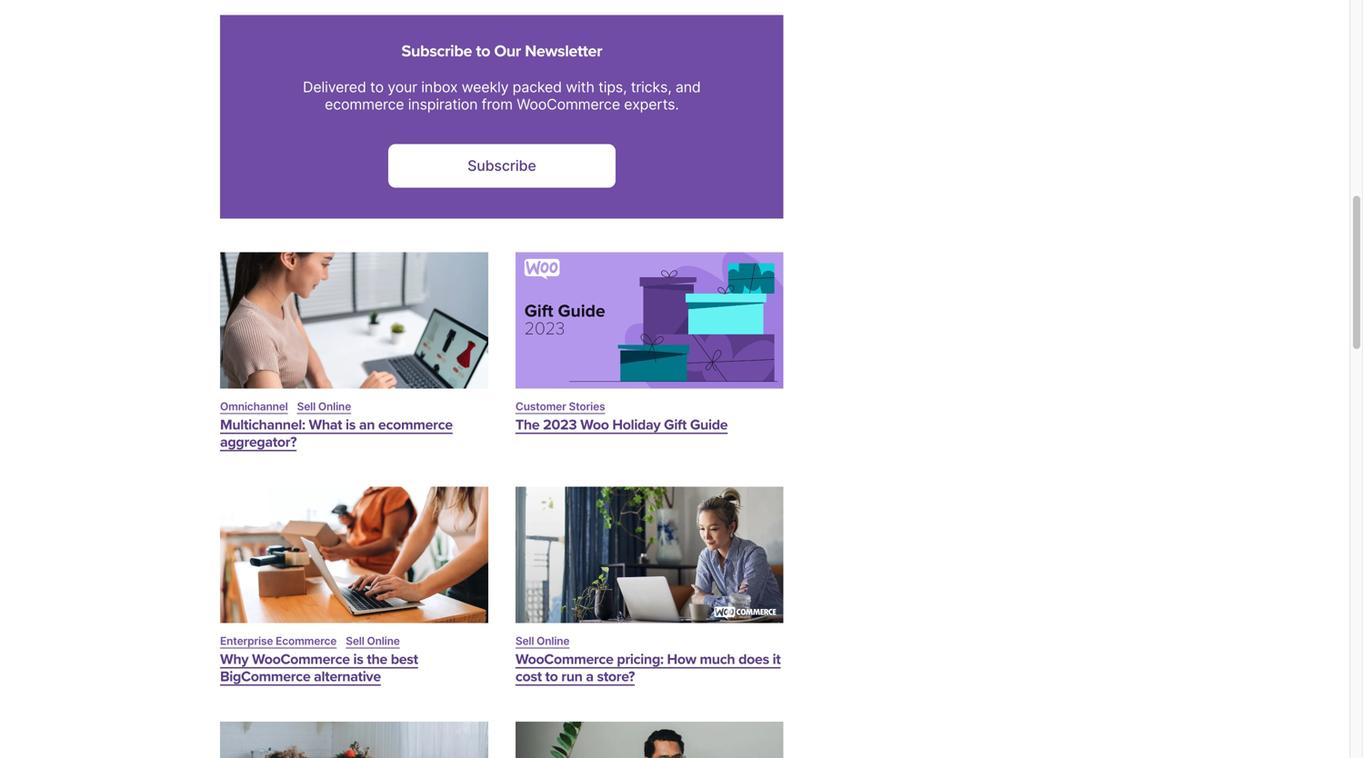 Task type: describe. For each thing, give the bounding box(es) containing it.
stories
[[569, 400, 605, 413]]

to for delivered
[[370, 78, 384, 96]]

why woocommerce is the best bigcommerce alternative link
[[220, 652, 418, 686]]

tricks,
[[631, 78, 672, 96]]

omnichannel sell online multichannel: what is an ecommerce aggregator?
[[220, 400, 453, 451]]

how
[[667, 652, 697, 669]]

subscribe link
[[388, 144, 616, 188]]

2023
[[543, 417, 577, 434]]

what
[[309, 417, 342, 434]]

a
[[586, 669, 594, 686]]

sell online link for online
[[346, 635, 400, 648]]

inspiration
[[408, 96, 478, 113]]

guide
[[690, 417, 728, 434]]

does
[[739, 652, 770, 669]]

woocommerce inside enterprise ecommerce sell online why woocommerce is the best bigcommerce alternative
[[252, 652, 350, 669]]

enterprise ecommerce sell online why woocommerce is the best bigcommerce alternative
[[220, 635, 418, 686]]

online inside enterprise ecommerce sell online why woocommerce is the best bigcommerce alternative
[[367, 635, 400, 648]]

multichannel:
[[220, 417, 305, 434]]

to for subscribe
[[476, 41, 490, 61]]

ecommerce inside the delivered to your inbox weekly packed with tips, tricks, and ecommerce inspiration from woocommerce experts.
[[325, 96, 404, 113]]

and
[[676, 78, 701, 96]]

delivered to your inbox weekly packed with tips, tricks, and ecommerce inspiration from woocommerce experts.
[[303, 78, 701, 113]]

it
[[773, 652, 781, 669]]

the
[[367, 652, 388, 669]]

omnichannel
[[220, 400, 288, 413]]

woocommerce inside the delivered to your inbox weekly packed with tips, tricks, and ecommerce inspiration from woocommerce experts.
[[517, 96, 620, 113]]

newsletter
[[525, 41, 602, 61]]

packed
[[513, 78, 562, 96]]

bigcommerce
[[220, 669, 311, 686]]

sell inside enterprise ecommerce sell online why woocommerce is the best bigcommerce alternative
[[346, 635, 365, 648]]

omnichannel link
[[220, 400, 288, 413]]

alternative
[[314, 669, 381, 686]]



Task type: vqa. For each thing, say whether or not it's contained in the screenshot.
Sell inside Omnichannel Sell Online Multichannel: What is an ecommerce aggregator?
yes



Task type: locate. For each thing, give the bounding box(es) containing it.
1 vertical spatial subscribe
[[468, 157, 536, 175]]

woocommerce down ecommerce
[[252, 652, 350, 669]]

1 vertical spatial ecommerce
[[378, 417, 453, 434]]

0 horizontal spatial sell
[[297, 400, 316, 413]]

is
[[346, 417, 356, 434], [354, 652, 364, 669]]

store?
[[597, 669, 635, 686]]

sell
[[297, 400, 316, 413], [346, 635, 365, 648], [516, 635, 534, 648]]

woocommerce inside sell online woocommerce pricing: how much does it cost to run a store?
[[516, 652, 614, 669]]

aggregator?
[[220, 434, 297, 451]]

subscribe down from
[[468, 157, 536, 175]]

ecommerce left inbox
[[325, 96, 404, 113]]

cost
[[516, 669, 542, 686]]

woocommerce down 'newsletter'
[[517, 96, 620, 113]]

enterprise ecommerce link
[[220, 635, 337, 648]]

sell up the alternative
[[346, 635, 365, 648]]

why
[[220, 652, 249, 669]]

holiday
[[613, 417, 661, 434]]

the 2023 woo holiday gift guide link
[[516, 417, 728, 434]]

woman shopping for clothes online image
[[220, 252, 488, 389]]

to left 'our' on the top left of page
[[476, 41, 490, 61]]

ecommerce
[[325, 96, 404, 113], [378, 417, 453, 434]]

multichannel: what is an ecommerce aggregator? link
[[220, 417, 453, 451]]

online
[[318, 400, 351, 413], [367, 635, 400, 648], [537, 635, 570, 648]]

0 vertical spatial ecommerce
[[325, 96, 404, 113]]

sell online woocommerce pricing: how much does it cost to run a store?
[[516, 635, 781, 686]]

subscribe for subscribe to our newsletter
[[402, 41, 472, 61]]

1 horizontal spatial online
[[367, 635, 400, 648]]

1 horizontal spatial sell
[[346, 635, 365, 648]]

0 horizontal spatial to
[[370, 78, 384, 96]]

woocommerce
[[517, 96, 620, 113], [252, 652, 350, 669], [516, 652, 614, 669]]

the 2023 woo holiday gift guide image
[[516, 252, 784, 389]]

to left your
[[370, 78, 384, 96]]

sell online link up cost
[[516, 635, 570, 648]]

0 vertical spatial subscribe
[[402, 41, 472, 61]]

subscribe for subscribe
[[468, 157, 536, 175]]

is inside the omnichannel sell online multichannel: what is an ecommerce aggregator?
[[346, 417, 356, 434]]

online up the what
[[318, 400, 351, 413]]

1 vertical spatial is
[[354, 652, 364, 669]]

subscribe up inbox
[[402, 41, 472, 61]]

sell online link
[[297, 400, 351, 413], [346, 635, 400, 648], [516, 635, 570, 648]]

subscribe to our newsletter
[[402, 41, 602, 61]]

shopper purchasing online in her kitchen image
[[220, 722, 488, 759]]

delivered
[[303, 78, 366, 96]]

inbox
[[421, 78, 458, 96]]

enterprise
[[220, 635, 273, 648]]

sell online link for multichannel:
[[297, 400, 351, 413]]

weekly
[[462, 78, 509, 96]]

1 horizontal spatial to
[[476, 41, 490, 61]]

sell up cost
[[516, 635, 534, 648]]

best
[[391, 652, 418, 669]]

customer stories the 2023 woo holiday gift guide
[[516, 400, 728, 434]]

woocommerce pricing: how much does it cost to run a store? link
[[516, 652, 781, 686]]

to
[[476, 41, 490, 61], [370, 78, 384, 96], [545, 669, 558, 686]]

2 horizontal spatial sell
[[516, 635, 534, 648]]

ecommerce
[[276, 635, 337, 648]]

is left the in the left of the page
[[354, 652, 364, 669]]

2 vertical spatial to
[[545, 669, 558, 686]]

to left the 'run'
[[545, 669, 558, 686]]

ecommerce right the an
[[378, 417, 453, 434]]

from
[[482, 96, 513, 113]]

shop owner running her store from a laptop image
[[516, 487, 784, 624]]

1 vertical spatial to
[[370, 78, 384, 96]]

customer
[[516, 400, 567, 413]]

run
[[562, 669, 583, 686]]

to inside sell online woocommerce pricing: how much does it cost to run a store?
[[545, 669, 558, 686]]

woocommerce left pricing:
[[516, 652, 614, 669]]

online up the in the left of the page
[[367, 635, 400, 648]]

customer stories link
[[516, 400, 605, 413]]

tips,
[[599, 78, 627, 96]]

an
[[359, 417, 375, 434]]

is left the an
[[346, 417, 356, 434]]

ecommerce inside the omnichannel sell online multichannel: what is an ecommerce aggregator?
[[378, 417, 453, 434]]

2 horizontal spatial to
[[545, 669, 558, 686]]

sell up the what
[[297, 400, 316, 413]]

online inside sell online woocommerce pricing: how much does it cost to run a store?
[[537, 635, 570, 648]]

the
[[516, 417, 540, 434]]

0 vertical spatial to
[[476, 41, 490, 61]]

online up the 'run'
[[537, 635, 570, 648]]

to inside the delivered to your inbox weekly packed with tips, tricks, and ecommerce inspiration from woocommerce experts.
[[370, 78, 384, 96]]

2 horizontal spatial online
[[537, 635, 570, 648]]

subscribe
[[402, 41, 472, 61], [468, 157, 536, 175]]

online inside the omnichannel sell online multichannel: what is an ecommerce aggregator?
[[318, 400, 351, 413]]

experts.
[[624, 96, 679, 113]]

gift
[[664, 417, 687, 434]]

sell online link up the in the left of the page
[[346, 635, 400, 648]]

why woocommerce is the best bigcommerce alternative image
[[220, 487, 488, 624]]

0 horizontal spatial online
[[318, 400, 351, 413]]

woo
[[581, 417, 609, 434]]

sell online link up the what
[[297, 400, 351, 413]]

sell inside sell online woocommerce pricing: how much does it cost to run a store?
[[516, 635, 534, 648]]

with
[[566, 78, 595, 96]]

sell inside the omnichannel sell online multichannel: what is an ecommerce aggregator?
[[297, 400, 316, 413]]

your
[[388, 78, 418, 96]]

0 vertical spatial is
[[346, 417, 356, 434]]

much
[[700, 652, 735, 669]]

is inside enterprise ecommerce sell online why woocommerce is the best bigcommerce alternative
[[354, 652, 364, 669]]

our
[[494, 41, 521, 61]]

pricing:
[[617, 652, 664, 669]]



